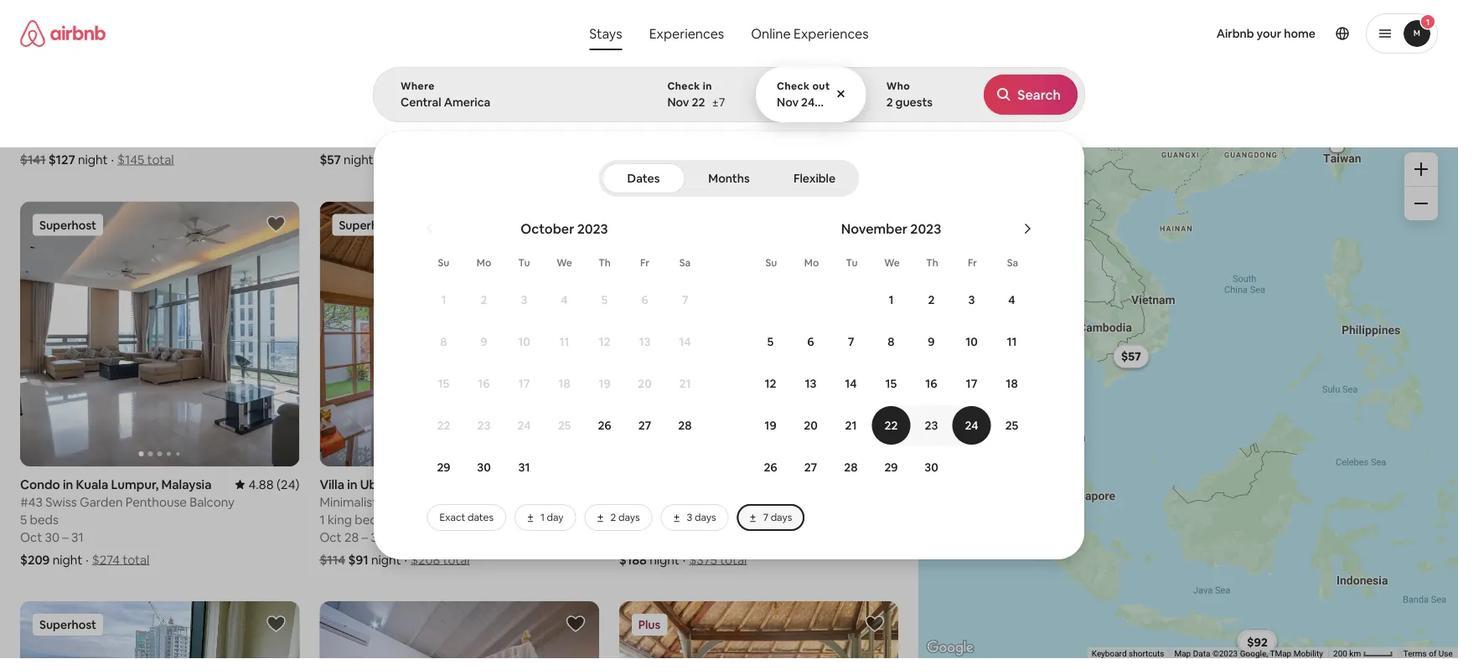 Task type: describe. For each thing, give the bounding box(es) containing it.
villa for villa in ampang, malaysia
[[619, 76, 644, 93]]

2 days
[[611, 511, 640, 524]]

night inside the 2 queen beds oct 31 – nov 1 $57 night ·
[[344, 152, 373, 168]]

1 15 button from the left
[[424, 364, 464, 404]]

farms
[[768, 107, 796, 120]]

2 inside the 2 queen beds oct 31 – nov 1 $57 night ·
[[320, 111, 327, 128]]

1 24 button from the left
[[504, 406, 544, 446]]

$57 inside the 2 queen beds oct 31 – nov 1 $57 night ·
[[320, 152, 341, 168]]

0 vertical spatial 13 button
[[625, 322, 665, 362]]

where
[[401, 80, 435, 93]]

airbnb
[[1216, 26, 1254, 41]]

· inside the 2 queen beds oct 31 – nov 1 $57 night ·
[[377, 152, 380, 168]]

2 8 from the left
[[888, 334, 895, 349]]

$375
[[689, 552, 717, 568]]

– inside 14 beds oct 28 – 29 $735 $414 night · $519 total
[[661, 129, 667, 145]]

iconic
[[455, 107, 483, 120]]

12 for 12 button to the right
[[765, 376, 776, 391]]

1 vertical spatial 26 button
[[750, 447, 791, 488]]

$42
[[1247, 634, 1268, 649]]

0 vertical spatial 28 button
[[665, 406, 705, 446]]

1 horizontal spatial 6
[[807, 334, 814, 349]]

quận
[[401, 76, 433, 93]]

dates button
[[602, 163, 685, 194]]

12 for the top 12 button
[[599, 334, 610, 349]]

28 inside villa in ubud, indonesia minimalist 1 br villa in ubud with private pool 1 king bed oct 28 – 30 $114 $91 night · $208 total
[[344, 529, 359, 546]]

in for kuala
[[63, 477, 73, 493]]

what can we help you find? tab list
[[576, 17, 738, 50]]

1 vertical spatial 6 button
[[791, 322, 831, 362]]

oct inside condo in kuala lumpur, malaysia #43 swiss garden penthouse balcony 5 beds oct 30 – 31 $209 night · $274 total
[[20, 529, 42, 546]]

1 29 button from the left
[[424, 447, 464, 488]]

0 vertical spatial 26 button
[[584, 406, 625, 446]]

31 inside button
[[518, 460, 530, 475]]

30 inside villa in ubud, indonesia minimalist 1 br villa in ubud with private pool 1 king bed oct 28 – 30 $114 $91 night · $208 total
[[371, 529, 385, 546]]

flexible button
[[773, 163, 856, 194]]

group containing iconic cities
[[0, 67, 1151, 132]]

200 km
[[1333, 649, 1363, 659]]

months
[[708, 171, 750, 186]]

luxe
[[697, 107, 719, 120]]

villa for villa in ubud, indonesia minimalist 1 br villa in ubud with private pool 1 king bed oct 28 – 30 $114 $91 night · $208 total
[[320, 477, 344, 493]]

king
[[328, 512, 352, 528]]

1 16 from the left
[[478, 376, 490, 391]]

$208
[[411, 552, 440, 568]]

villa in ubud, indonesia minimalist 1 br villa in ubud with private pool 1 king bed oct 28 – 30 $114 $91 night · $208 total
[[320, 477, 574, 568]]

stays tab panel
[[373, 67, 1458, 560]]

1 horizontal spatial 19
[[764, 418, 776, 433]]

night left $145
[[78, 152, 108, 168]]

1 th from the left
[[598, 256, 611, 269]]

$274 total button
[[92, 552, 149, 568]]

use
[[1439, 649, 1453, 659]]

national
[[994, 107, 1034, 120]]

4 button for november 2023
[[992, 280, 1032, 320]]

2 add to wishlist: villa in ubud, indonesia image from the top
[[565, 614, 586, 634]]

2 23 button from the left
[[911, 406, 951, 446]]

0 horizontal spatial 27 button
[[625, 406, 665, 446]]

-
[[760, 494, 764, 510]]

5 inside 'the rice joglo eco-stay - treehouse 5 beds nov 1 – 3 $188 night · $375 total'
[[619, 512, 626, 528]]

beds inside 14 beds oct 28 – 29 $735 $414 night · $519 total
[[634, 111, 663, 128]]

1 vertical spatial 13
[[805, 376, 817, 391]]

1 15 from the left
[[438, 376, 449, 391]]

$96 button
[[1239, 630, 1276, 654]]

0 horizontal spatial 21 button
[[665, 364, 705, 404]]

0 vertical spatial 13
[[639, 334, 651, 349]]

1 18 button from the left
[[544, 364, 584, 404]]

1 25 button from the left
[[544, 406, 584, 446]]

none search field containing stays
[[373, 0, 1458, 560]]

17 for 1st 17 button from the left
[[518, 376, 530, 391]]

iconic cities
[[455, 107, 511, 120]]

200 km button
[[1328, 648, 1398, 659]]

who
[[886, 80, 910, 93]]

1 horizontal spatial 7 button
[[831, 322, 871, 362]]

keyboard shortcuts
[[1092, 649, 1164, 659]]

days for 7 days
[[771, 511, 792, 524]]

2 11 button from the left
[[992, 322, 1032, 362]]

flexible
[[793, 171, 835, 186]]

0 horizontal spatial $127
[[48, 152, 75, 168]]

3 days
[[687, 511, 716, 524]]

1 horizontal spatial 13 button
[[791, 364, 831, 404]]

november
[[841, 220, 907, 237]]

online
[[751, 25, 791, 42]]

$115 button
[[1238, 631, 1277, 654]]

0 horizontal spatial 7
[[682, 292, 688, 308]]

1 16 button from the left
[[464, 364, 504, 404]]

0 vertical spatial 21
[[679, 376, 691, 391]]

27 for right 27 button
[[804, 460, 817, 475]]

0 horizontal spatial 22
[[437, 418, 450, 433]]

2 23 from the left
[[925, 418, 938, 433]]

october
[[521, 220, 574, 237]]

with
[[477, 494, 502, 510]]

14 for bottom 14 button
[[845, 376, 857, 391]]

7 days
[[763, 511, 792, 524]]

$141
[[20, 152, 46, 168]]

14 for 14 button to the top
[[679, 334, 691, 349]]

queen
[[329, 111, 366, 128]]

#43
[[20, 494, 43, 510]]

1 horizontal spatial 12 button
[[750, 364, 791, 404]]

shortcuts
[[1129, 649, 1164, 659]]

1 vertical spatial 7
[[848, 334, 854, 349]]

1 horizontal spatial 19 button
[[750, 406, 791, 446]]

in for ubud,
[[347, 477, 357, 493]]

±7 for nov 22
[[712, 95, 725, 110]]

1 horizontal spatial 7
[[763, 511, 768, 524]]

27 for left 27 button
[[638, 418, 651, 433]]

2 horizontal spatial 22
[[884, 418, 898, 433]]

1 vertical spatial 21 button
[[831, 406, 871, 446]]

nov inside the check in nov 22 ±7
[[667, 95, 689, 110]]

2 8 button from the left
[[871, 322, 911, 362]]

vietnam
[[449, 76, 499, 93]]

swiss
[[45, 494, 77, 510]]

1 9 button from the left
[[464, 322, 504, 362]]

1 horizontal spatial 27 button
[[791, 447, 831, 488]]

rice
[[644, 494, 668, 510]]

0 vertical spatial 14 button
[[665, 322, 705, 362]]

0 horizontal spatial 29
[[437, 460, 450, 475]]

beds inside the 2 queen beds oct 31 – nov 1 $57 night ·
[[369, 111, 397, 128]]

$375 total button
[[689, 552, 747, 568]]

penthouse
[[126, 494, 187, 510]]

$91 inside button
[[1248, 634, 1267, 649]]

in for nov
[[703, 80, 712, 93]]

total right $145
[[147, 152, 174, 168]]

cities
[[485, 107, 511, 120]]

villa in ampang, malaysia
[[619, 76, 767, 93]]

tiny homes
[[832, 107, 886, 120]]

km
[[1350, 649, 1361, 659]]

1 mo from the left
[[477, 256, 491, 269]]

dates
[[468, 511, 494, 524]]

night inside condo in kuala lumpur, malaysia #43 swiss garden penthouse balcony 5 beds oct 30 – 31 $209 night · $274 total
[[52, 552, 82, 568]]

november 2023
[[841, 220, 941, 237]]

0 vertical spatial 6 button
[[625, 280, 665, 320]]

$92 button
[[1240, 631, 1275, 655]]

1 horizontal spatial malaysia
[[716, 76, 767, 93]]

add to wishlist: treehouse in ubud, indonesia image
[[865, 214, 885, 234]]

condo
[[20, 477, 60, 493]]

nov inside the 2 queen beds oct 31 – nov 1 $57 night ·
[[368, 129, 391, 145]]

1 inside dropdown button
[[1426, 16, 1430, 27]]

4.88 out of 5 average rating,  24 reviews image
[[235, 477, 299, 493]]

check in nov 22 ±7
[[667, 80, 725, 110]]

profile element
[[918, 0, 1438, 67]]

1 23 button from the left
[[464, 406, 504, 446]]

stays
[[589, 25, 622, 42]]

pool
[[548, 494, 574, 510]]

1 button for november
[[871, 280, 911, 320]]

map
[[1174, 649, 1191, 659]]

minimalist
[[320, 494, 377, 510]]

$92
[[1247, 635, 1268, 650]]

2 10 button from the left
[[951, 322, 992, 362]]

online experiences
[[751, 25, 869, 42]]

keyboard shortcuts button
[[1092, 648, 1164, 659]]

1 11 button from the left
[[544, 322, 584, 362]]

(4)
[[883, 76, 898, 93]]

2 15 button from the left
[[871, 364, 911, 404]]

$209
[[20, 552, 50, 568]]

1 vertical spatial 20 button
[[791, 406, 831, 446]]

total inside 14 beds oct 28 – 29 $735 $414 night · $519 total
[[750, 152, 777, 168]]

18 for second 18 button from right
[[558, 376, 570, 391]]

2 queen beds oct 31 – nov 1 $57 night ·
[[320, 111, 399, 168]]

$519 total button
[[720, 152, 777, 168]]

1 22 button from the left
[[424, 406, 464, 446]]

31 button
[[504, 447, 544, 488]]

in for quận
[[388, 76, 399, 93]]

30 inside condo in kuala lumpur, malaysia #43 swiss garden penthouse balcony 5 beds oct 30 – 31 $209 night · $274 total
[[45, 529, 60, 546]]

5.0 (4)
[[862, 76, 898, 93]]

1 vertical spatial 14 button
[[831, 364, 871, 404]]

$188
[[619, 552, 647, 568]]

months button
[[688, 163, 770, 194]]

nov inside 'the rice joglo eco-stay - treehouse 5 beds nov 1 – 3 $188 night · $375 total'
[[619, 529, 642, 546]]

add to wishlist: hotel room in ubud, indonesia image
[[865, 614, 885, 634]]

2 sa from the left
[[1007, 256, 1018, 269]]

google,
[[1240, 649, 1268, 659]]

26 for top 26 button
[[598, 418, 611, 433]]

beds inside 'the rice joglo eco-stay - treehouse 5 beds nov 1 – 3 $188 night · $375 total'
[[629, 512, 657, 528]]

ubud,
[[360, 477, 396, 493]]

eco-
[[706, 494, 732, 510]]

1 we from the left
[[557, 256, 572, 269]]

0 vertical spatial 19 button
[[584, 364, 625, 404]]

1 horizontal spatial 21
[[845, 418, 857, 433]]

$114
[[320, 552, 345, 568]]

rooms
[[398, 107, 428, 120]]

night inside 14 beds oct 28 – 29 $735 $414 night · $519 total
[[681, 152, 710, 168]]

add to wishlist: condo in kuala lumpur, malaysia image
[[266, 214, 286, 234]]

of
[[1429, 649, 1437, 659]]

$208 total button
[[411, 552, 470, 568]]

terms of use
[[1403, 649, 1453, 659]]

2 9 button from the left
[[911, 322, 951, 362]]

9 for second 9 button from right
[[480, 334, 487, 349]]

1 10 button from the left
[[504, 322, 544, 362]]

2 tu from the left
[[846, 256, 858, 269]]

2 17 button from the left
[[951, 364, 992, 404]]

0 horizontal spatial 6
[[641, 292, 648, 308]]

– inside the 2 queen beds oct 31 – nov 1 $57 night ·
[[359, 129, 366, 145]]

exact dates
[[439, 511, 494, 524]]

2 22 button from the left
[[871, 406, 911, 446]]

$91 button
[[1240, 630, 1275, 654]]

1 vertical spatial 28 button
[[831, 447, 871, 488]]

1 fr from the left
[[640, 256, 649, 269]]

airbnb your home link
[[1206, 16, 1326, 51]]

2 29 button from the left
[[871, 447, 911, 488]]

apartment in quận 4, vietnam
[[320, 76, 499, 93]]

31 inside the 2 queen beds oct 31 – nov 1 $57 night ·
[[344, 129, 357, 145]]

home
[[1284, 26, 1316, 41]]



Task type: vqa. For each thing, say whether or not it's contained in the screenshot.
Skiing
no



Task type: locate. For each thing, give the bounding box(es) containing it.
0 horizontal spatial 15 button
[[424, 364, 464, 404]]

experiences up ampang,
[[649, 25, 724, 42]]

1 button for october
[[424, 280, 464, 320]]

night left $208
[[371, 552, 401, 568]]

· inside condo in kuala lumpur, malaysia #43 swiss garden penthouse balcony 5 beds oct 30 – 31 $209 night · $274 total
[[86, 552, 89, 568]]

treehouse
[[767, 494, 828, 510]]

check left out
[[777, 80, 810, 93]]

8
[[440, 334, 447, 349], [888, 334, 895, 349]]

0 horizontal spatial 1 button
[[424, 280, 464, 320]]

24
[[801, 95, 815, 110], [517, 418, 531, 433], [965, 418, 978, 433]]

2 18 from the left
[[1006, 376, 1018, 391]]

31
[[344, 129, 357, 145], [518, 460, 530, 475], [71, 529, 84, 546]]

days for 3 days
[[695, 511, 716, 524]]

2 mo from the left
[[804, 256, 819, 269]]

2 11 from the left
[[1007, 334, 1017, 349]]

oct up $735
[[619, 129, 641, 145]]

apartment
[[320, 76, 386, 93]]

1 horizontal spatial ±7
[[821, 95, 835, 110]]

±7 down the villa in ampang, malaysia
[[712, 95, 725, 110]]

– down swiss
[[62, 529, 69, 546]]

0 horizontal spatial 23
[[477, 418, 491, 433]]

1 horizontal spatial 11 button
[[992, 322, 1032, 362]]

national parks
[[994, 107, 1062, 120]]

– down queen
[[359, 129, 366, 145]]

$42 button
[[1239, 630, 1275, 654]]

1 horizontal spatial 23 button
[[911, 406, 951, 446]]

google image
[[923, 638, 978, 659]]

in inside condo in kuala lumpur, malaysia #43 swiss garden penthouse balcony 5 beds oct 30 – 31 $209 night · $274 total
[[63, 477, 73, 493]]

1 check from the left
[[667, 80, 700, 93]]

in inside the check in nov 22 ±7
[[703, 80, 712, 93]]

1 vertical spatial 21
[[845, 418, 857, 433]]

5.0
[[862, 76, 880, 93]]

26 button up the
[[584, 406, 625, 446]]

1 8 from the left
[[440, 334, 447, 349]]

2 4 from the left
[[1008, 292, 1015, 308]]

None search field
[[373, 0, 1458, 560]]

13
[[639, 334, 651, 349], [805, 376, 817, 391]]

15 button
[[424, 364, 464, 404], [871, 364, 911, 404]]

dates
[[627, 171, 660, 186]]

$115
[[1245, 635, 1269, 650]]

zoom in image
[[1414, 163, 1428, 176]]

1 horizontal spatial 21 button
[[831, 406, 871, 446]]

1 horizontal spatial 1 button
[[871, 280, 911, 320]]

14 beds oct 28 – 29 $735 $414 night · $519 total
[[619, 111, 777, 168]]

31 down swiss
[[71, 529, 84, 546]]

1 button
[[1366, 13, 1438, 54]]

0 horizontal spatial 12
[[599, 334, 610, 349]]

28 button
[[665, 406, 705, 446], [831, 447, 871, 488]]

oct down queen
[[320, 129, 342, 145]]

zoom out image
[[1414, 197, 1428, 210]]

1 10 from the left
[[518, 334, 530, 349]]

in up swiss
[[63, 477, 73, 493]]

th
[[598, 256, 611, 269], [926, 256, 938, 269]]

1 17 button from the left
[[504, 364, 544, 404]]

26 button up -
[[750, 447, 791, 488]]

24 button
[[504, 406, 544, 446], [951, 406, 992, 446]]

Where field
[[401, 95, 620, 110]]

1 su from the left
[[438, 256, 449, 269]]

2 15 from the left
[[885, 376, 897, 391]]

· inside villa in ubud, indonesia minimalist 1 br villa in ubud with private pool 1 king bed oct 28 – 30 $114 $91 night · $208 total
[[404, 552, 407, 568]]

26
[[598, 418, 611, 433], [764, 460, 777, 475]]

2 18 button from the left
[[992, 364, 1032, 404]]

bed
[[355, 512, 378, 528]]

fr
[[640, 256, 649, 269], [968, 256, 977, 269]]

0 vertical spatial 31
[[344, 129, 357, 145]]

experiences inside experiences button
[[649, 25, 724, 42]]

1 horizontal spatial 20
[[804, 418, 818, 433]]

0 horizontal spatial $91
[[348, 552, 368, 568]]

total right $208
[[443, 552, 470, 568]]

oct up $209
[[20, 529, 42, 546]]

check out nov 24 ±7
[[777, 80, 835, 110]]

0 horizontal spatial 9
[[480, 334, 487, 349]]

1 sa from the left
[[679, 256, 691, 269]]

1 days from the left
[[618, 511, 640, 524]]

0 horizontal spatial 19 button
[[584, 364, 625, 404]]

1 vertical spatial 6
[[807, 334, 814, 349]]

1 9 from the left
[[480, 334, 487, 349]]

2 we from the left
[[884, 256, 900, 269]]

1 vertical spatial 26
[[764, 460, 777, 475]]

4 button
[[544, 280, 584, 320], [992, 280, 1032, 320]]

1 horizontal spatial 10 button
[[951, 322, 992, 362]]

2 2023 from the left
[[910, 220, 941, 237]]

2 fr from the left
[[968, 256, 977, 269]]

add to wishlist: place to stay in west district, taiwan image
[[266, 614, 286, 634]]

– up $414
[[661, 129, 667, 145]]

1 vertical spatial 12
[[765, 376, 776, 391]]

days for 2 days
[[618, 511, 640, 524]]

$127 inside $127 button
[[1245, 634, 1270, 649]]

29 inside 14 beds oct 28 – 29 $735 $414 night · $519 total
[[670, 129, 684, 145]]

check for 24
[[777, 80, 810, 93]]

ampang,
[[660, 76, 714, 93]]

0 horizontal spatial 21
[[679, 376, 691, 391]]

17 for 2nd 17 button from the left
[[966, 376, 977, 391]]

check up 'luxe'
[[667, 80, 700, 93]]

2 10 from the left
[[965, 334, 978, 349]]

2 horizontal spatial 29
[[884, 460, 898, 475]]

oct inside villa in ubud, indonesia minimalist 1 br villa in ubud with private pool 1 king bed oct 28 – 30 $114 $91 night · $208 total
[[320, 529, 342, 546]]

31 up private
[[518, 460, 530, 475]]

in left 'quận'
[[388, 76, 399, 93]]

20 for the bottom the "20" button
[[804, 418, 818, 433]]

1 18 from the left
[[558, 376, 570, 391]]

2023 for october 2023
[[577, 220, 608, 237]]

beds up $735
[[634, 111, 663, 128]]

3 button for november 2023
[[951, 280, 992, 320]]

28 inside 14 beds oct 28 – 29 $735 $414 night · $519 total
[[644, 129, 658, 145]]

– inside villa in ubud, indonesia minimalist 1 br villa in ubud with private pool 1 king bed oct 28 – 30 $114 $91 night · $208 total
[[362, 529, 368, 546]]

2 experiences from the left
[[794, 25, 869, 42]]

31 down queen
[[344, 129, 357, 145]]

1 horizontal spatial tu
[[846, 256, 858, 269]]

27 button up treehouse
[[791, 447, 831, 488]]

tiny
[[832, 107, 852, 120]]

online experiences link
[[738, 17, 882, 50]]

total inside 'the rice joglo eco-stay - treehouse 5 beds nov 1 – 3 $188 night · $375 total'
[[720, 552, 747, 568]]

night right $209
[[52, 552, 82, 568]]

4 for october 2023
[[561, 292, 568, 308]]

tu down october
[[518, 256, 530, 269]]

– inside 'the rice joglo eco-stay - treehouse 5 beds nov 1 – 3 $188 night · $375 total'
[[653, 529, 659, 546]]

1 horizontal spatial 15 button
[[871, 364, 911, 404]]

0 horizontal spatial 16
[[478, 376, 490, 391]]

mobility
[[1294, 649, 1323, 659]]

±7 inside the check in nov 22 ±7
[[712, 95, 725, 110]]

2 th from the left
[[926, 256, 938, 269]]

th down november 2023 at the top right of page
[[926, 256, 938, 269]]

±7 inside check out nov 24 ±7
[[821, 95, 835, 110]]

stay
[[732, 494, 757, 510]]

tab list
[[602, 160, 856, 197]]

2 check from the left
[[777, 80, 810, 93]]

4,
[[436, 76, 446, 93]]

2 days from the left
[[695, 511, 716, 524]]

0 vertical spatial add to wishlist: villa in ubud, indonesia image
[[565, 214, 586, 234]]

0 vertical spatial 20
[[638, 376, 652, 391]]

1 vertical spatial 7 button
[[831, 322, 871, 362]]

0 horizontal spatial 17
[[518, 376, 530, 391]]

· left $208
[[404, 552, 407, 568]]

villa inside villa in ubud, indonesia minimalist 1 br villa in ubud with private pool 1 king bed oct 28 – 30 $114 $91 night · $208 total
[[320, 477, 344, 493]]

200
[[1333, 649, 1347, 659]]

2 9 from the left
[[928, 334, 935, 349]]

total right $519
[[750, 152, 777, 168]]

0 vertical spatial $127
[[48, 152, 75, 168]]

2 button for october 2023
[[464, 280, 504, 320]]

total inside condo in kuala lumpur, malaysia #43 swiss garden penthouse balcony 5 beds oct 30 – 31 $209 night · $274 total
[[123, 552, 149, 568]]

27 button up rice
[[625, 406, 665, 446]]

beds down #43
[[30, 512, 59, 528]]

±7 down out
[[821, 95, 835, 110]]

4.88
[[248, 477, 274, 493]]

3
[[521, 292, 527, 308], [968, 292, 975, 308], [687, 511, 692, 524], [662, 529, 669, 546]]

1 horizontal spatial 15
[[885, 376, 897, 391]]

0 vertical spatial 5 button
[[584, 280, 625, 320]]

2 horizontal spatial 24
[[965, 418, 978, 433]]

0 vertical spatial 14
[[619, 111, 632, 128]]

kuala
[[76, 477, 108, 493]]

beds down rice
[[629, 512, 657, 528]]

2 3 button from the left
[[951, 280, 992, 320]]

– down bed
[[362, 529, 368, 546]]

night down queen
[[344, 152, 373, 168]]

0 horizontal spatial 24 button
[[504, 406, 544, 446]]

0 horizontal spatial 25
[[558, 418, 571, 433]]

0 horizontal spatial 8
[[440, 334, 447, 349]]

villa left ampang,
[[619, 76, 644, 93]]

day
[[547, 511, 564, 524]]

10 for first 10 button from right
[[965, 334, 978, 349]]

$145
[[117, 152, 144, 168]]

2 25 button from the left
[[992, 406, 1032, 446]]

stays button
[[576, 17, 636, 50]]

malaysia up balcony
[[161, 477, 212, 493]]

4 button for october 2023
[[544, 280, 584, 320]]

1 horizontal spatial 8 button
[[871, 322, 911, 362]]

1 vertical spatial 12 button
[[750, 364, 791, 404]]

check inside check out nov 24 ±7
[[777, 80, 810, 93]]

1 4 from the left
[[561, 292, 568, 308]]

beds inside condo in kuala lumpur, malaysia #43 swiss garden penthouse balcony 5 beds oct 30 – 31 $209 night · $274 total
[[30, 512, 59, 528]]

5.0 out of 5 average rating,  4 reviews image
[[849, 76, 898, 93]]

28
[[644, 129, 658, 145], [678, 418, 692, 433], [844, 460, 858, 475], [344, 529, 359, 546]]

night inside 'the rice joglo eco-stay - treehouse 5 beds nov 1 – 3 $188 night · $375 total'
[[650, 552, 679, 568]]

1 horizontal spatial 13
[[805, 376, 817, 391]]

9
[[480, 334, 487, 349], [928, 334, 935, 349]]

2 16 button from the left
[[911, 364, 951, 404]]

12
[[599, 334, 610, 349], [765, 376, 776, 391]]

your
[[1257, 26, 1281, 41]]

0 horizontal spatial 26
[[598, 418, 611, 433]]

1 3 button from the left
[[504, 280, 544, 320]]

1 2023 from the left
[[577, 220, 608, 237]]

– down rice
[[653, 529, 659, 546]]

· inside 'the rice joglo eco-stay - treehouse 5 beds nov 1 – 3 $188 night · $375 total'
[[683, 552, 686, 568]]

0 horizontal spatial experiences
[[649, 25, 724, 42]]

· left $274
[[86, 552, 89, 568]]

1 horizontal spatial fr
[[968, 256, 977, 269]]

google map
showing 23 stays. region
[[919, 132, 1458, 659]]

$57 inside button
[[1121, 349, 1141, 364]]

calendar application
[[393, 202, 1458, 531]]

0 vertical spatial $91
[[348, 552, 368, 568]]

0 horizontal spatial 29 button
[[424, 447, 464, 488]]

we down november 2023 at the top right of page
[[884, 256, 900, 269]]

(24)
[[276, 477, 299, 493]]

0 horizontal spatial 15
[[438, 376, 449, 391]]

1 30 button from the left
[[464, 447, 504, 488]]

we
[[557, 256, 572, 269], [884, 256, 900, 269]]

29
[[670, 129, 684, 145], [437, 460, 450, 475], [884, 460, 898, 475]]

night right $414
[[681, 152, 710, 168]]

1 add to wishlist: villa in ubud, indonesia image from the top
[[565, 214, 586, 234]]

13 button
[[625, 322, 665, 362], [791, 364, 831, 404]]

in left ampang,
[[647, 76, 657, 93]]

1 horizontal spatial 14
[[679, 334, 691, 349]]

25
[[558, 418, 571, 433], [1005, 418, 1018, 433]]

check for 22
[[667, 80, 700, 93]]

18 for 2nd 18 button
[[1006, 376, 1018, 391]]

±7 for nov 24
[[821, 95, 835, 110]]

1 17 from the left
[[518, 376, 530, 391]]

0 vertical spatial 20 button
[[625, 364, 665, 404]]

31 inside condo in kuala lumpur, malaysia #43 swiss garden penthouse balcony 5 beds oct 30 – 31 $209 night · $274 total
[[71, 529, 84, 546]]

2 2 button from the left
[[911, 280, 951, 320]]

2 ±7 from the left
[[821, 95, 835, 110]]

3 days from the left
[[771, 511, 792, 524]]

2 su from the left
[[766, 256, 777, 269]]

10 for second 10 button from the right
[[518, 334, 530, 349]]

1 23 from the left
[[477, 418, 491, 433]]

beds left rooms
[[369, 111, 397, 128]]

guests
[[895, 95, 933, 110]]

1 horizontal spatial 11
[[1007, 334, 1017, 349]]

2 horizontal spatial 7
[[848, 334, 854, 349]]

6 button
[[625, 280, 665, 320], [791, 322, 831, 362]]

oct inside the 2 queen beds oct 31 – nov 1 $57 night ·
[[320, 129, 342, 145]]

villa up minimalist
[[320, 477, 344, 493]]

1 horizontal spatial 3 button
[[951, 280, 992, 320]]

1 horizontal spatial th
[[926, 256, 938, 269]]

5 inside condo in kuala lumpur, malaysia #43 swiss garden penthouse balcony 5 beds oct 30 – 31 $209 night · $274 total
[[20, 512, 27, 528]]

check inside the check in nov 22 ±7
[[667, 80, 700, 93]]

nov left "tiny"
[[777, 95, 799, 110]]

· down the private
[[377, 152, 380, 168]]

nov down 2 days
[[619, 529, 642, 546]]

0 vertical spatial 7 button
[[665, 280, 705, 320]]

$127
[[48, 152, 75, 168], [1245, 634, 1270, 649]]

0 horizontal spatial 11
[[559, 334, 569, 349]]

15
[[438, 376, 449, 391], [885, 376, 897, 391]]

$96
[[1247, 634, 1268, 649]]

©2023
[[1213, 649, 1238, 659]]

0 horizontal spatial 3 button
[[504, 280, 544, 320]]

20 for topmost the "20" button
[[638, 376, 652, 391]]

0 horizontal spatial 14 button
[[665, 322, 705, 362]]

1 2 button from the left
[[464, 280, 504, 320]]

0 horizontal spatial 10 button
[[504, 322, 544, 362]]

–
[[359, 129, 366, 145], [661, 129, 667, 145], [62, 529, 69, 546], [362, 529, 368, 546], [653, 529, 659, 546]]

villa
[[406, 494, 428, 510]]

3 button for october 2023
[[504, 280, 544, 320]]

0 horizontal spatial 6 button
[[625, 280, 665, 320]]

1 horizontal spatial 24
[[801, 95, 815, 110]]

experiences inside online experiences link
[[794, 25, 869, 42]]

oct down the king
[[320, 529, 342, 546]]

· left $519
[[714, 152, 717, 168]]

$91
[[348, 552, 368, 568], [1248, 634, 1267, 649]]

2 horizontal spatial days
[[771, 511, 792, 524]]

in up 'luxe'
[[703, 80, 712, 93]]

0 horizontal spatial 13 button
[[625, 322, 665, 362]]

days down the eco-
[[695, 511, 716, 524]]

1 1 button from the left
[[424, 280, 464, 320]]

1 horizontal spatial 12
[[765, 376, 776, 391]]

br
[[388, 494, 403, 510]]

malaysia inside condo in kuala lumpur, malaysia #43 swiss garden penthouse balcony 5 beds oct 30 – 31 $209 night · $274 total
[[161, 477, 212, 493]]

nov down the private
[[368, 129, 391, 145]]

2 25 from the left
[[1005, 418, 1018, 433]]

1 inside the 2 queen beds oct 31 – nov 1 $57 night ·
[[394, 129, 399, 145]]

indonesia
[[398, 477, 455, 493]]

1 horizontal spatial 27
[[804, 460, 817, 475]]

1 button
[[424, 280, 464, 320], [871, 280, 911, 320]]

2023 for november 2023
[[910, 220, 941, 237]]

0 vertical spatial 27
[[638, 418, 651, 433]]

oct inside 14 beds oct 28 – 29 $735 $414 night · $519 total
[[619, 129, 641, 145]]

16 button
[[464, 364, 504, 404], [911, 364, 951, 404]]

1 horizontal spatial mo
[[804, 256, 819, 269]]

th down 'october 2023'
[[598, 256, 611, 269]]

total inside villa in ubud, indonesia minimalist 1 br villa in ubud with private pool 1 king bed oct 28 – 30 $114 $91 night · $208 total
[[443, 552, 470, 568]]

1 inside 'the rice joglo eco-stay - treehouse 5 beds nov 1 – 3 $188 night · $375 total'
[[645, 529, 650, 546]]

experiences
[[649, 25, 724, 42], [794, 25, 869, 42]]

night right '$188'
[[650, 552, 679, 568]]

0 horizontal spatial 30 button
[[464, 447, 504, 488]]

2 4 button from the left
[[992, 280, 1032, 320]]

total right $375
[[720, 552, 747, 568]]

2 24 button from the left
[[951, 406, 992, 446]]

0 horizontal spatial days
[[618, 511, 640, 524]]

1 horizontal spatial 5 button
[[750, 322, 791, 362]]

0 horizontal spatial 28 button
[[665, 406, 705, 446]]

2023 right october
[[577, 220, 608, 237]]

experiences up out
[[794, 25, 869, 42]]

1 vertical spatial 27
[[804, 460, 817, 475]]

1 11 from the left
[[559, 334, 569, 349]]

1 8 button from the left
[[424, 322, 464, 362]]

1 horizontal spatial $57
[[1121, 349, 1141, 364]]

1 horizontal spatial 2023
[[910, 220, 941, 237]]

2
[[886, 95, 893, 110], [320, 111, 327, 128], [481, 292, 487, 308], [928, 292, 935, 308], [611, 511, 616, 524]]

1 experiences from the left
[[649, 25, 724, 42]]

· left $145
[[111, 152, 114, 168]]

the
[[619, 494, 641, 510]]

2 30 button from the left
[[911, 447, 951, 488]]

26 for the bottom 26 button
[[764, 460, 777, 475]]

0 vertical spatial 27 button
[[625, 406, 665, 446]]

total right $274
[[123, 552, 149, 568]]

tu down november
[[846, 256, 858, 269]]

· left $375
[[683, 552, 686, 568]]

20
[[638, 376, 652, 391], [804, 418, 818, 433]]

1 25 from the left
[[558, 418, 571, 433]]

14 button
[[665, 322, 705, 362], [831, 364, 871, 404]]

7 button
[[665, 280, 705, 320], [831, 322, 871, 362]]

1 horizontal spatial villa
[[619, 76, 644, 93]]

9 for first 9 button from the right
[[928, 334, 935, 349]]

27 button
[[625, 406, 665, 446], [791, 447, 831, 488]]

add to wishlist: villa in ubud, indonesia image
[[565, 214, 586, 234], [565, 614, 586, 634]]

homes
[[854, 107, 886, 120]]

we down 'october 2023'
[[557, 256, 572, 269]]

1 horizontal spatial 14 button
[[831, 364, 871, 404]]

2 vertical spatial 31
[[71, 529, 84, 546]]

terms of use link
[[1403, 649, 1453, 659]]

1 horizontal spatial days
[[695, 511, 716, 524]]

$519
[[720, 152, 747, 168]]

in right villa
[[430, 494, 440, 510]]

days down the
[[618, 511, 640, 524]]

1 tu from the left
[[518, 256, 530, 269]]

october 2023
[[521, 220, 608, 237]]

2023 right "add to wishlist: treehouse in ubud, indonesia" image
[[910, 220, 941, 237]]

nov inside check out nov 24 ±7
[[777, 95, 799, 110]]

0 horizontal spatial 24
[[517, 418, 531, 433]]

1 horizontal spatial 17 button
[[951, 364, 992, 404]]

ubud
[[443, 494, 475, 510]]

23
[[477, 418, 491, 433], [925, 418, 938, 433]]

1 horizontal spatial 6 button
[[791, 322, 831, 362]]

group
[[0, 67, 1151, 132], [20, 201, 299, 467], [320, 201, 599, 467], [619, 201, 898, 467], [20, 602, 299, 659], [320, 602, 599, 659], [619, 602, 898, 659]]

10
[[518, 334, 530, 349], [965, 334, 978, 349]]

2 inside who 2 guests
[[886, 95, 893, 110]]

tab list inside stays tab panel
[[602, 160, 856, 197]]

condo in kuala lumpur, malaysia #43 swiss garden penthouse balcony 5 beds oct 30 – 31 $209 night · $274 total
[[20, 477, 235, 568]]

0 horizontal spatial 19
[[599, 376, 611, 391]]

0 vertical spatial villa
[[619, 76, 644, 93]]

22 inside the check in nov 22 ±7
[[692, 95, 705, 110]]

14 inside 14 beds oct 28 – 29 $735 $414 night · $519 total
[[619, 111, 632, 128]]

the rice joglo eco-stay - treehouse 5 beds nov 1 – 3 $188 night · $375 total
[[619, 494, 828, 568]]

$91 inside villa in ubud, indonesia minimalist 1 br villa in ubud with private pool 1 king bed oct 28 – 30 $114 $91 night · $208 total
[[348, 552, 368, 568]]

14
[[619, 111, 632, 128], [679, 334, 691, 349], [845, 376, 857, 391]]

1 4 button from the left
[[544, 280, 584, 320]]

in for ampang,
[[647, 76, 657, 93]]

days down treehouse
[[771, 511, 792, 524]]

night inside villa in ubud, indonesia minimalist 1 br villa in ubud with private pool 1 king bed oct 28 – 30 $114 $91 night · $208 total
[[371, 552, 401, 568]]

2 17 from the left
[[966, 376, 977, 391]]

0 horizontal spatial 5 button
[[584, 280, 625, 320]]

27 up treehouse
[[804, 460, 817, 475]]

nov down ampang,
[[667, 95, 689, 110]]

0 vertical spatial 12 button
[[584, 322, 625, 362]]

airbnb your home
[[1216, 26, 1316, 41]]

3 inside 'the rice joglo eco-stay - treehouse 5 beds nov 1 – 3 $188 night · $375 total'
[[662, 529, 669, 546]]

2 button for november 2023
[[911, 280, 951, 320]]

1 horizontal spatial 22
[[692, 95, 705, 110]]

1 horizontal spatial 20 button
[[791, 406, 831, 446]]

1 horizontal spatial 30 button
[[911, 447, 951, 488]]

1 ±7 from the left
[[712, 95, 725, 110]]

5 button
[[584, 280, 625, 320], [750, 322, 791, 362]]

· inside 14 beds oct 28 – 29 $735 $414 night · $519 total
[[714, 152, 717, 168]]

– inside condo in kuala lumpur, malaysia #43 swiss garden penthouse balcony 5 beds oct 30 – 31 $209 night · $274 total
[[62, 529, 69, 546]]

30
[[477, 460, 491, 475], [924, 460, 938, 475], [45, 529, 60, 546], [371, 529, 385, 546]]

1 horizontal spatial 22 button
[[871, 406, 911, 446]]

1 horizontal spatial $91
[[1248, 634, 1267, 649]]

terms
[[1403, 649, 1427, 659]]

4 for november 2023
[[1008, 292, 1015, 308]]

malaysia up 'luxe'
[[716, 76, 767, 93]]

in up minimalist
[[347, 477, 357, 493]]

0 horizontal spatial we
[[557, 256, 572, 269]]

2 1 button from the left
[[871, 280, 911, 320]]

24 inside check out nov 24 ±7
[[801, 95, 815, 110]]

1 horizontal spatial 16
[[925, 376, 937, 391]]

tab list containing dates
[[602, 160, 856, 197]]

27 up rice
[[638, 418, 651, 433]]

2 16 from the left
[[925, 376, 937, 391]]

1 horizontal spatial 4
[[1008, 292, 1015, 308]]



